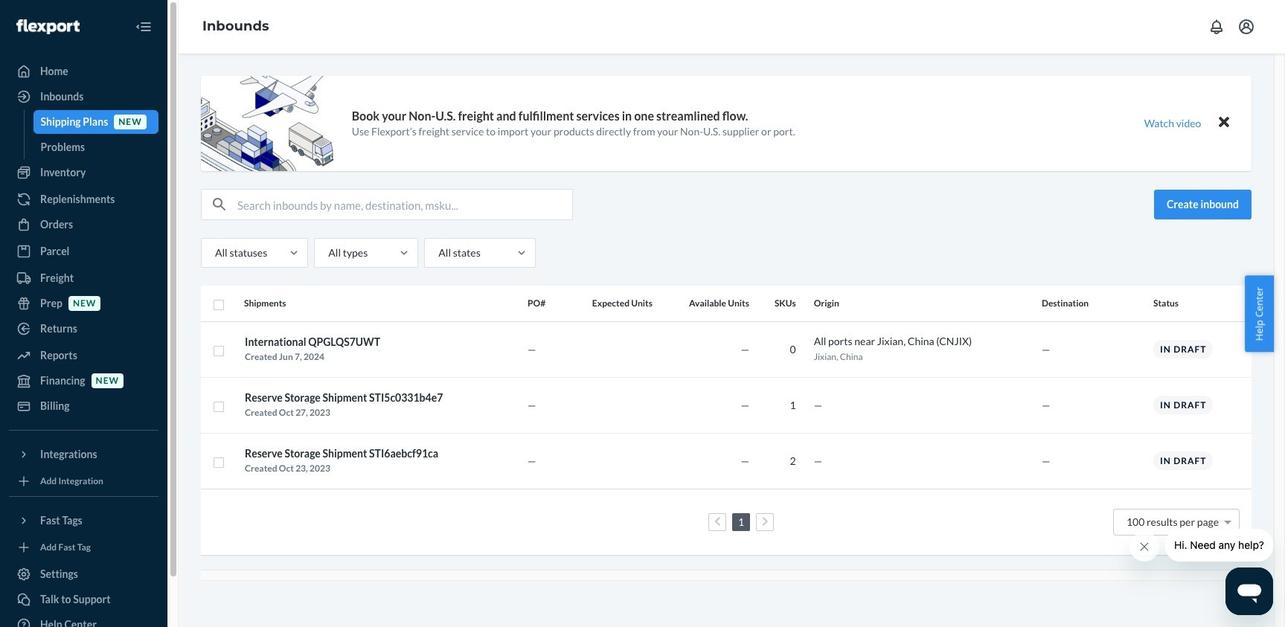 Task type: describe. For each thing, give the bounding box(es) containing it.
open notifications image
[[1208, 18, 1226, 36]]

chevron right image
[[762, 517, 768, 527]]

close navigation image
[[135, 18, 153, 36]]



Task type: locate. For each thing, give the bounding box(es) containing it.
2 square image from the top
[[213, 346, 225, 358]]

close image
[[1219, 113, 1229, 131]]

0 vertical spatial square image
[[213, 299, 225, 311]]

square image
[[213, 299, 225, 311], [213, 346, 225, 358], [213, 457, 225, 469]]

open account menu image
[[1237, 18, 1255, 36]]

2 vertical spatial square image
[[213, 457, 225, 469]]

chevron left image
[[714, 517, 721, 527]]

1 vertical spatial square image
[[213, 346, 225, 358]]

flexport logo image
[[16, 19, 80, 34]]

square image
[[213, 401, 225, 413]]

option
[[1127, 515, 1219, 528]]

3 square image from the top
[[213, 457, 225, 469]]

1 square image from the top
[[213, 299, 225, 311]]

Search inbounds by name, destination, msku... text field
[[237, 190, 572, 220]]



Task type: vqa. For each thing, say whether or not it's contained in the screenshot.
hand-wave emoji IMAGE
no



